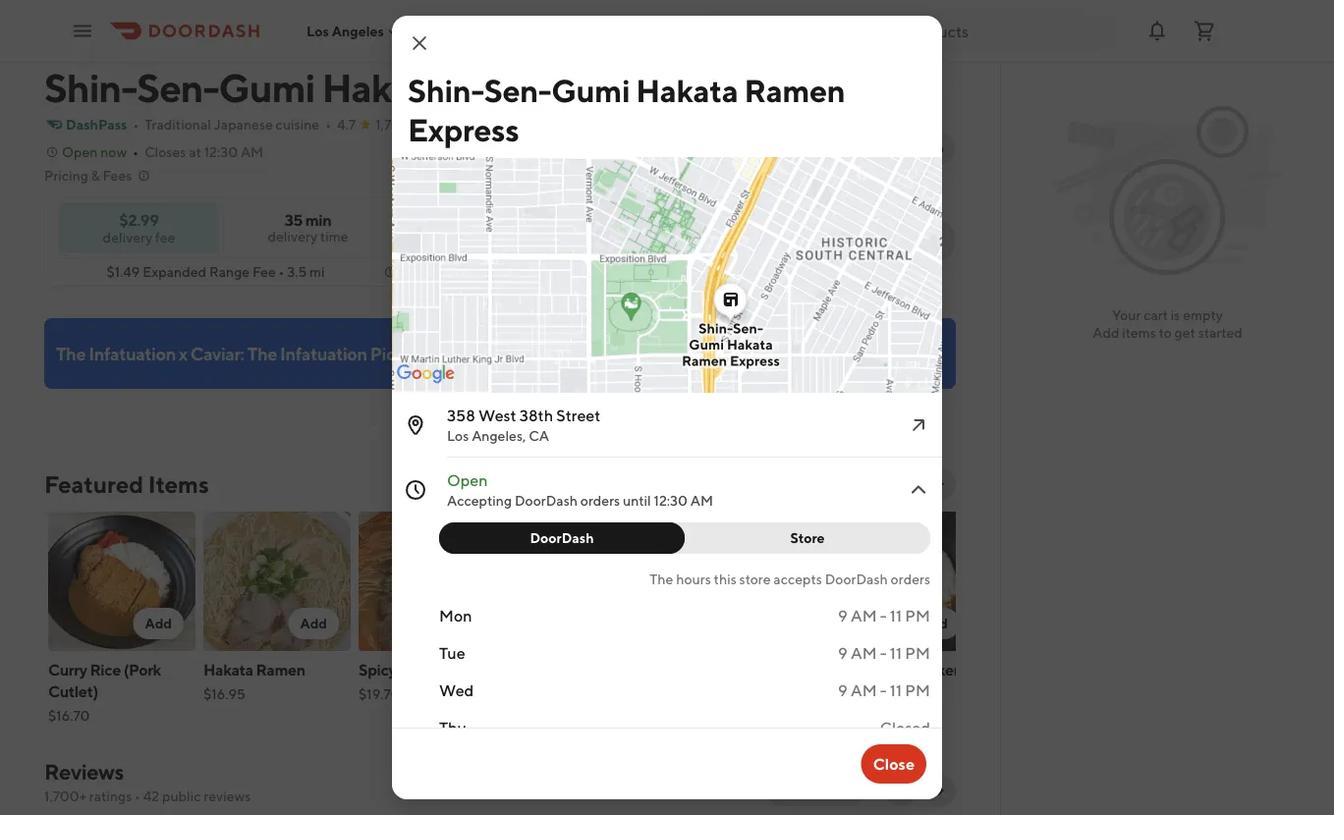 Task type: describe. For each thing, give the bounding box(es) containing it.
11 for tue
[[890, 644, 902, 663]]

notification bell image
[[1146, 19, 1169, 43]]

tue
[[439, 644, 465, 663]]

spicy hakata ramen $19.70
[[359, 661, 501, 703]]

hours
[[676, 571, 711, 588]]

11 for mon
[[890, 607, 902, 625]]

open for open now
[[62, 144, 98, 160]]

map region
[[232, 33, 987, 537]]

4.7
[[337, 116, 356, 133]]

add button for ramen
[[288, 608, 339, 640]]

$16.70
[[48, 708, 90, 724]]

2 vertical spatial doordash
[[825, 571, 888, 588]]

empty
[[1183, 307, 1223, 323]]

curry rice (pork cutlet) image
[[48, 512, 196, 652]]

closed
[[880, 719, 931, 738]]

dashpass •
[[66, 116, 139, 133]]

open menu image
[[71, 19, 94, 43]]

doordash inside open accepting doordash orders until 12:30 am
[[515, 493, 578, 509]]

add up (chicken
[[921, 616, 948, 632]]

save button
[[523, 221, 605, 260]]

next image
[[933, 783, 948, 799]]

now
[[100, 144, 127, 160]]

fee
[[252, 264, 276, 280]]

add for ramen
[[455, 616, 482, 632]]

hakata ramen image
[[203, 512, 351, 652]]

delivery inside $2.99 delivery fee
[[103, 229, 152, 245]]

1 vertical spatial 3.5
[[287, 264, 307, 280]]

(pork
[[124, 661, 161, 680]]

1,700+ inside reviews 1,700+ ratings • 42 public reviews
[[44, 789, 87, 805]]

get
[[1175, 325, 1196, 341]]

11 for wed
[[890, 681, 902, 700]]

9 for mon
[[838, 607, 848, 625]]

min for delivery
[[813, 241, 832, 255]]

los angeles
[[307, 23, 384, 39]]

13
[[893, 241, 905, 255]]

expanded
[[143, 264, 206, 280]]

hakata inside "spicy hakata ramen $19.70"
[[399, 661, 449, 680]]

9 am - 11 pm for tue
[[838, 644, 931, 663]]

group order button
[[621, 221, 748, 260]]

$1.49
[[107, 264, 140, 280]]

click item image for street
[[907, 414, 931, 437]]

public
[[162, 789, 201, 805]]

am for tue
[[851, 644, 877, 663]]

cart
[[1144, 307, 1168, 323]]

3.5 mi
[[481, 116, 518, 133]]

store
[[790, 530, 825, 546]]

express inside shin-sen-gumi hakata ramen express
[[408, 111, 519, 148]]

- for mon
[[880, 607, 887, 625]]

9 for tue
[[838, 644, 848, 663]]

curry rice (chicken karaage)
[[824, 661, 963, 701]]

featured items heading
[[44, 469, 209, 500]]

sen- inside shin-sen-gumi hakata ramen express
[[484, 72, 551, 109]]

more
[[882, 140, 916, 156]]

- for tue
[[880, 644, 887, 663]]

curry rice (pork cutlet) $16.70
[[48, 661, 161, 724]]

order
[[698, 232, 737, 248]]

$2.99 delivery fee
[[103, 210, 175, 245]]

the hours this store accepts doordash orders
[[650, 571, 931, 588]]

more info
[[882, 140, 944, 156]]

mon
[[439, 607, 472, 625]]

35 inside delivery 35 min
[[796, 241, 810, 255]]

click item image for orders
[[907, 479, 931, 502]]

• right fee
[[279, 264, 284, 280]]

thu
[[439, 719, 467, 738]]

reviews
[[44, 760, 124, 785]]

pm for wed
[[905, 681, 931, 700]]

9 am - 11 pm for mon
[[838, 607, 931, 625]]

closes
[[144, 144, 186, 160]]

accepting
[[447, 493, 512, 509]]

angeles,
[[472, 428, 526, 444]]

curry for curry rice (chicken karaage)
[[824, 661, 863, 680]]

pricing
[[44, 168, 88, 184]]

gumi inside shin-sen-gumi hakata ramen express
[[551, 72, 630, 109]]

add for (pork
[[145, 616, 172, 632]]

previous image
[[893, 783, 909, 799]]

japanese
[[214, 116, 273, 133]]

spicy
[[359, 661, 396, 680]]

fees
[[103, 168, 132, 184]]

min for pickup
[[907, 241, 927, 255]]

range
[[209, 264, 250, 280]]

doordash inside button
[[530, 530, 594, 546]]

2 infatuation from the left
[[280, 343, 367, 364]]

the for the hours this store accepts doordash orders
[[650, 571, 674, 588]]

dashpass
[[66, 116, 127, 133]]

powered by google image
[[397, 365, 455, 384]]

traditional japanese cuisine
[[145, 116, 320, 133]]

38th
[[520, 406, 553, 425]]

358
[[447, 406, 475, 425]]

shin-sen-gumi hakata ramen express dialog
[[232, 16, 987, 816]]

more info button
[[850, 133, 956, 164]]

am for wed
[[851, 681, 877, 700]]

• left 3.5 mi
[[469, 116, 475, 133]]

street
[[556, 406, 601, 425]]

add button for rice
[[133, 608, 184, 640]]

0 vertical spatial 3.5
[[481, 116, 500, 133]]

1,700+ ratings •
[[376, 116, 475, 133]]

cutlet)
[[48, 682, 98, 701]]

orders inside open accepting doordash orders until 12:30 am
[[581, 493, 620, 509]]

1 horizontal spatial orders
[[891, 571, 931, 588]]

ramen inside hakata ramen $16.95
[[256, 661, 305, 680]]

close button
[[861, 745, 927, 784]]

1 horizontal spatial the
[[247, 343, 277, 364]]

Store button
[[673, 523, 931, 554]]

traditional
[[145, 116, 211, 133]]

4 add button from the left
[[909, 608, 960, 640]]

$16.95
[[203, 686, 245, 703]]

shin-sen-gumi hakata ramen express image
[[62, 0, 137, 50]]

am for mon
[[851, 607, 877, 625]]

ca
[[529, 428, 549, 444]]

1 infatuation from the left
[[89, 343, 176, 364]]

$2.99
[[119, 210, 159, 229]]

hakata inside shin-sen-gumi hakata ramen express
[[636, 72, 738, 109]]

none radio containing delivery
[[764, 221, 864, 260]]

min inside "35 min delivery time"
[[305, 211, 331, 229]]

0 vertical spatial ratings
[[421, 116, 463, 133]]

reviews link
[[44, 760, 124, 785]]

pricing & fees button
[[44, 166, 152, 186]]

items
[[1123, 325, 1156, 341]]

at
[[189, 144, 201, 160]]



Task type: locate. For each thing, give the bounding box(es) containing it.
3 - from the top
[[880, 681, 887, 700]]

1 vertical spatial los
[[447, 428, 469, 444]]

delivery
[[788, 224, 841, 240]]

am down japanese
[[241, 144, 263, 160]]

rice for cutlet)
[[90, 661, 121, 680]]

rice
[[90, 661, 121, 680], [866, 661, 897, 680]]

delivery 35 min
[[788, 224, 841, 255]]

add
[[1093, 325, 1120, 341], [145, 616, 172, 632], [300, 616, 327, 632], [455, 616, 482, 632], [921, 616, 948, 632]]

3 add button from the left
[[444, 608, 494, 640]]

ramen inside shin-sen-gumi hakata ramen express
[[744, 72, 845, 109]]

0 vertical spatial orders
[[581, 493, 620, 509]]

hour options option group
[[439, 523, 931, 554]]

the for the infatuation x caviar: the infatuation pick
[[56, 343, 86, 364]]

am up karaage)
[[851, 644, 877, 663]]

accepts
[[774, 571, 822, 588]]

2 vertical spatial pm
[[905, 681, 931, 700]]

35 left time
[[285, 211, 303, 229]]

orders left "until"
[[581, 493, 620, 509]]

open up "pricing & fees"
[[62, 144, 98, 160]]

min down delivery
[[813, 241, 832, 255]]

am
[[241, 144, 263, 160], [691, 493, 713, 509], [851, 607, 877, 625], [851, 644, 877, 663], [851, 681, 877, 700]]

0 vertical spatial los
[[307, 23, 329, 39]]

none radio containing pickup
[[853, 221, 956, 260]]

1 horizontal spatial curry
[[824, 661, 863, 680]]

0 horizontal spatial 1,700+
[[44, 789, 87, 805]]

DoorDash button
[[439, 523, 685, 554]]

featured items
[[44, 470, 209, 498]]

2 9 from the top
[[838, 644, 848, 663]]

1 vertical spatial -
[[880, 644, 887, 663]]

9 am - 11 pm up closed
[[838, 681, 931, 700]]

0 horizontal spatial delivery
[[103, 229, 152, 245]]

35
[[285, 211, 303, 229], [796, 241, 810, 255]]

the infatuation x caviar: the infatuation pick
[[56, 343, 404, 364]]

1 horizontal spatial min
[[813, 241, 832, 255]]

order methods option group
[[764, 221, 956, 260]]

0 vertical spatial 35
[[285, 211, 303, 229]]

1 vertical spatial 11
[[890, 644, 902, 663]]

curry rice (chicken karaage) image
[[824, 512, 972, 652]]

0 vertical spatial 11
[[890, 607, 902, 625]]

close
[[873, 755, 915, 774]]

rice inside curry rice (chicken karaage)
[[866, 661, 897, 680]]

1 click item image from the top
[[907, 414, 931, 437]]

open now
[[62, 144, 127, 160]]

cuisine
[[276, 116, 320, 133]]

0 horizontal spatial 12:30
[[204, 144, 238, 160]]

am inside open accepting doordash orders until 12:30 am
[[691, 493, 713, 509]]

2 - from the top
[[880, 644, 887, 663]]

add button up the (pork
[[133, 608, 184, 640]]

12:30 right at
[[204, 144, 238, 160]]

hakata inside hakata ramen $16.95
[[203, 661, 253, 680]]

1 vertical spatial 9 am - 11 pm
[[838, 644, 931, 663]]

2 vertical spatial -
[[880, 681, 887, 700]]

1 vertical spatial 12:30
[[654, 493, 688, 509]]

am up the hour options option group
[[691, 493, 713, 509]]

1,700+
[[376, 116, 418, 133], [44, 789, 87, 805]]

3.5 right 1,700+ ratings •
[[481, 116, 500, 133]]

1 vertical spatial doordash
[[530, 530, 594, 546]]

add down the "your"
[[1093, 325, 1120, 341]]

delivery up $1.49
[[103, 229, 152, 245]]

pricing & fees
[[44, 168, 132, 184]]

• right dashpass
[[133, 116, 139, 133]]

0 vertical spatial 9 am - 11 pm
[[838, 607, 931, 625]]

1 vertical spatial mi
[[310, 264, 325, 280]]

min inside delivery 35 min
[[813, 241, 832, 255]]

-
[[880, 607, 887, 625], [880, 644, 887, 663], [880, 681, 887, 700]]

infatuation left x
[[89, 343, 176, 364]]

pickup
[[888, 224, 933, 240]]

mi down time
[[310, 264, 325, 280]]

0 horizontal spatial ratings
[[89, 789, 132, 805]]

• inside reviews 1,700+ ratings • 42 public reviews
[[135, 789, 140, 805]]

9 am - 11 pm for wed
[[838, 681, 931, 700]]

0 horizontal spatial los
[[307, 23, 329, 39]]

1,700+ right 4.7
[[376, 116, 418, 133]]

los inside 358 west 38th street los angeles, ca
[[447, 428, 469, 444]]

pick
[[370, 343, 404, 364]]

9 am - 11 pm up karaage)
[[838, 644, 931, 663]]

1 horizontal spatial delivery
[[268, 228, 317, 245]]

0 vertical spatial click item image
[[907, 414, 931, 437]]

the
[[56, 343, 86, 364], [247, 343, 277, 364], [650, 571, 674, 588]]

2 vertical spatial 9
[[838, 681, 848, 700]]

open inside open accepting doordash orders until 12:30 am
[[447, 471, 488, 490]]

wed
[[439, 681, 474, 700]]

35 min delivery time
[[268, 211, 348, 245]]

store
[[739, 571, 771, 588]]

0 items, open order cart image
[[1193, 19, 1217, 43]]

1 - from the top
[[880, 607, 887, 625]]

• right the now
[[133, 144, 139, 160]]

until
[[623, 493, 651, 509]]

angeles
[[332, 23, 384, 39]]

0 vertical spatial mi
[[503, 116, 518, 133]]

pork cutlet curry udon image
[[514, 512, 661, 652]]

rice inside "curry rice (pork cutlet) $16.70"
[[90, 661, 121, 680]]

add up tue
[[455, 616, 482, 632]]

los left angeles
[[307, 23, 329, 39]]

0 horizontal spatial 35
[[285, 211, 303, 229]]

ratings left 3.5 mi
[[421, 116, 463, 133]]

open
[[62, 144, 98, 160], [447, 471, 488, 490]]

am up curry rice (chicken karaage)
[[851, 607, 877, 625]]

ramen inside "spicy hakata ramen $19.70"
[[452, 661, 501, 680]]

west
[[479, 406, 517, 425]]

add button up hakata ramen $16.95
[[288, 608, 339, 640]]

$1.49 expanded range fee • 3.5 mi image
[[382, 264, 398, 280]]

2 9 am - 11 pm from the top
[[838, 644, 931, 663]]

1 horizontal spatial 35
[[796, 241, 810, 255]]

0 horizontal spatial min
[[305, 211, 331, 229]]

add for $16.95
[[300, 616, 327, 632]]

add button for hakata
[[444, 608, 494, 640]]

1 vertical spatial orders
[[891, 571, 931, 588]]

shin-sen-gumi hakata ramen express
[[44, 64, 719, 111], [408, 72, 845, 148]]

curry for curry rice (pork cutlet) $16.70
[[48, 661, 87, 680]]

2 click item image from the top
[[907, 479, 931, 502]]

infatuation left pick
[[280, 343, 367, 364]]

2 11 from the top
[[890, 644, 902, 663]]

0 horizontal spatial rice
[[90, 661, 121, 680]]

0 vertical spatial pm
[[905, 607, 931, 625]]

9
[[838, 607, 848, 625], [838, 644, 848, 663], [838, 681, 848, 700]]

time
[[320, 228, 348, 245]]

orders up (chicken
[[891, 571, 931, 588]]

min down cuisine
[[305, 211, 331, 229]]

1,700+ down reviews link
[[44, 789, 87, 805]]

rice for karaage)
[[866, 661, 897, 680]]

1 9 am - 11 pm from the top
[[838, 607, 931, 625]]

hakata ramen $16.95
[[203, 661, 305, 703]]

- up closed
[[880, 681, 887, 700]]

$1.49 expanded range fee • 3.5 mi
[[107, 264, 325, 280]]

35 inside "35 min delivery time"
[[285, 211, 303, 229]]

3.5 right fee
[[287, 264, 307, 280]]

karaage)
[[824, 682, 887, 701]]

pm down (chicken
[[905, 681, 931, 700]]

12:30
[[204, 144, 238, 160], [654, 493, 688, 509]]

add button up tue
[[444, 608, 494, 640]]

satsuma ramen image
[[669, 512, 817, 652]]

1 vertical spatial 9
[[838, 644, 848, 663]]

2 vertical spatial 9 am - 11 pm
[[838, 681, 931, 700]]

3 9 from the top
[[838, 681, 848, 700]]

reviews 1,700+ ratings • 42 public reviews
[[44, 760, 251, 805]]

11
[[890, 607, 902, 625], [890, 644, 902, 663], [890, 681, 902, 700]]

1 curry from the left
[[48, 661, 87, 680]]

3 9 am - 11 pm from the top
[[838, 681, 931, 700]]

pm up (chicken
[[905, 607, 931, 625]]

1 add button from the left
[[133, 608, 184, 640]]

featured
[[44, 470, 143, 498]]

mi right 1,700+ ratings •
[[503, 116, 518, 133]]

0 horizontal spatial mi
[[310, 264, 325, 280]]

0 vertical spatial -
[[880, 607, 887, 625]]

delivery left time
[[268, 228, 317, 245]]

shin-
[[44, 64, 137, 111], [408, 72, 484, 109], [699, 320, 733, 337], [699, 320, 733, 337]]

1 9 from the top
[[838, 607, 848, 625]]

add up the (pork
[[145, 616, 172, 632]]

358 west 38th street los angeles, ca
[[447, 406, 601, 444]]

0 horizontal spatial orders
[[581, 493, 620, 509]]

ratings down reviews
[[89, 789, 132, 805]]

- up karaage)
[[880, 644, 887, 663]]

2 vertical spatial 11
[[890, 681, 902, 700]]

pm for mon
[[905, 607, 931, 625]]

pickup 13 min
[[888, 224, 933, 255]]

spicy hakata ramen image
[[359, 512, 506, 652]]

rice left the (pork
[[90, 661, 121, 680]]

None radio
[[764, 221, 864, 260]]

the inside shin-sen-gumi hakata ramen express 'dialog'
[[650, 571, 674, 588]]

1 pm from the top
[[905, 607, 931, 625]]

- up curry rice (chicken karaage)
[[880, 607, 887, 625]]

0 vertical spatial 9
[[838, 607, 848, 625]]

0 horizontal spatial curry
[[48, 661, 87, 680]]

delivery inside "35 min delivery time"
[[268, 228, 317, 245]]

pm up closed
[[905, 644, 931, 663]]

2 add button from the left
[[288, 608, 339, 640]]

express
[[584, 64, 719, 111], [408, 111, 519, 148], [730, 353, 780, 369], [730, 353, 780, 369]]

- for wed
[[880, 681, 887, 700]]

doordash up doordash button on the bottom
[[515, 493, 578, 509]]

1 vertical spatial ratings
[[89, 789, 132, 805]]

your cart is empty add items to get started
[[1093, 307, 1243, 341]]

9 am - 11 pm up curry rice (chicken karaage)
[[838, 607, 931, 625]]

1 horizontal spatial 1,700+
[[376, 116, 418, 133]]

group
[[654, 232, 695, 248]]

2 rice from the left
[[866, 661, 897, 680]]

0 horizontal spatial open
[[62, 144, 98, 160]]

x
[[179, 343, 187, 364]]

shin-sen-gumi hakata ramen express inside 'dialog'
[[408, 72, 845, 148]]

0 vertical spatial 12:30
[[204, 144, 238, 160]]

1 horizontal spatial rice
[[866, 661, 897, 680]]

2 horizontal spatial min
[[907, 241, 927, 255]]

gumi
[[219, 64, 315, 111], [551, 72, 630, 109], [689, 337, 724, 353], [689, 337, 724, 353]]

group order
[[654, 232, 737, 248]]

close shin-sen-gumi hakata ramen express image
[[408, 31, 431, 55]]

reviews
[[204, 789, 251, 805]]

sen-
[[137, 64, 219, 111], [484, 72, 551, 109], [733, 320, 763, 337], [733, 320, 763, 337]]

info
[[918, 140, 944, 156]]

42
[[143, 789, 159, 805]]

shin- inside shin-sen-gumi hakata ramen express
[[408, 72, 484, 109]]

0 horizontal spatial 3.5
[[287, 264, 307, 280]]

9 for wed
[[838, 681, 848, 700]]

1 horizontal spatial 12:30
[[654, 493, 688, 509]]

3 11 from the top
[[890, 681, 902, 700]]

0 vertical spatial doordash
[[515, 493, 578, 509]]

min inside pickup 13 min
[[907, 241, 927, 255]]

save
[[563, 232, 593, 248]]

add inside your cart is empty add items to get started
[[1093, 325, 1120, 341]]

is
[[1171, 307, 1181, 323]]

1 vertical spatial 1,700+
[[44, 789, 87, 805]]

curry inside curry rice (chicken karaage)
[[824, 661, 863, 680]]

1 11 from the top
[[890, 607, 902, 625]]

open accepting doordash orders until 12:30 am
[[447, 471, 713, 509]]

started
[[1199, 325, 1243, 341]]

&
[[91, 168, 100, 184]]

next button of carousel image
[[933, 477, 948, 492]]

1 vertical spatial click item image
[[907, 479, 931, 502]]

doordash down open accepting doordash orders until 12:30 am
[[530, 530, 594, 546]]

1 horizontal spatial mi
[[503, 116, 518, 133]]

0 horizontal spatial infatuation
[[89, 343, 176, 364]]

add up hakata ramen $16.95
[[300, 616, 327, 632]]

doordash right accepts
[[825, 571, 888, 588]]

your
[[1112, 307, 1141, 323]]

curry inside "curry rice (pork cutlet) $16.70"
[[48, 661, 87, 680]]

fee
[[155, 229, 175, 245]]

ratings inside reviews 1,700+ ratings • 42 public reviews
[[89, 789, 132, 805]]

orders
[[581, 493, 620, 509], [891, 571, 931, 588]]

los
[[307, 23, 329, 39], [447, 428, 469, 444]]

this
[[714, 571, 737, 588]]

• closes at 12:30 am
[[133, 144, 263, 160]]

9 am - 11 pm
[[838, 607, 931, 625], [838, 644, 931, 663], [838, 681, 931, 700]]

pm
[[905, 607, 931, 625], [905, 644, 931, 663], [905, 681, 931, 700]]

to
[[1159, 325, 1172, 341]]

2 curry from the left
[[824, 661, 863, 680]]

curry up karaage)
[[824, 661, 863, 680]]

1 vertical spatial open
[[447, 471, 488, 490]]

• left the 42
[[135, 789, 140, 805]]

los down '358'
[[447, 428, 469, 444]]

add button up (chicken
[[909, 608, 960, 640]]

1 horizontal spatial 3.5
[[481, 116, 500, 133]]

1 horizontal spatial los
[[447, 428, 469, 444]]

• left 4.7
[[325, 116, 331, 133]]

1 horizontal spatial ratings
[[421, 116, 463, 133]]

caviar:
[[191, 343, 244, 364]]

1 horizontal spatial open
[[447, 471, 488, 490]]

open for open accepting doordash orders until 12:30 am
[[447, 471, 488, 490]]

delivery
[[268, 228, 317, 245], [103, 229, 152, 245]]

12:30 right "until"
[[654, 493, 688, 509]]

add button
[[133, 608, 184, 640], [288, 608, 339, 640], [444, 608, 494, 640], [909, 608, 960, 640]]

1 horizontal spatial infatuation
[[280, 343, 367, 364]]

12:30 inside open accepting doordash orders until 12:30 am
[[654, 493, 688, 509]]

1 rice from the left
[[90, 661, 121, 680]]

None radio
[[853, 221, 956, 260]]

1 vertical spatial pm
[[905, 644, 931, 663]]

0 horizontal spatial the
[[56, 343, 86, 364]]

min down pickup
[[907, 241, 927, 255]]

1 vertical spatial 35
[[796, 241, 810, 255]]

infatuation
[[89, 343, 176, 364], [280, 343, 367, 364]]

mi
[[503, 116, 518, 133], [310, 264, 325, 280]]

items
[[148, 470, 209, 498]]

shin-sen- gumi hakata ramen express
[[682, 320, 780, 369], [682, 320, 780, 369]]

•
[[133, 116, 139, 133], [325, 116, 331, 133], [469, 116, 475, 133], [133, 144, 139, 160], [279, 264, 284, 280], [135, 789, 140, 805]]

35 down delivery
[[796, 241, 810, 255]]

0 vertical spatial open
[[62, 144, 98, 160]]

2 pm from the top
[[905, 644, 931, 663]]

(chicken
[[900, 661, 963, 680]]

open up the accepting on the left of page
[[447, 471, 488, 490]]

click item image
[[907, 414, 931, 437], [907, 479, 931, 502]]

curry up cutlet)
[[48, 661, 87, 680]]

am up the close at the right bottom of page
[[851, 681, 877, 700]]

pm for tue
[[905, 644, 931, 663]]

los angeles button
[[307, 23, 400, 39]]

curry
[[48, 661, 87, 680], [824, 661, 863, 680]]

0 vertical spatial 1,700+
[[376, 116, 418, 133]]

2 horizontal spatial the
[[650, 571, 674, 588]]

rice up karaage)
[[866, 661, 897, 680]]

3 pm from the top
[[905, 681, 931, 700]]



Task type: vqa. For each thing, say whether or not it's contained in the screenshot.
the 9 related to Mon
yes



